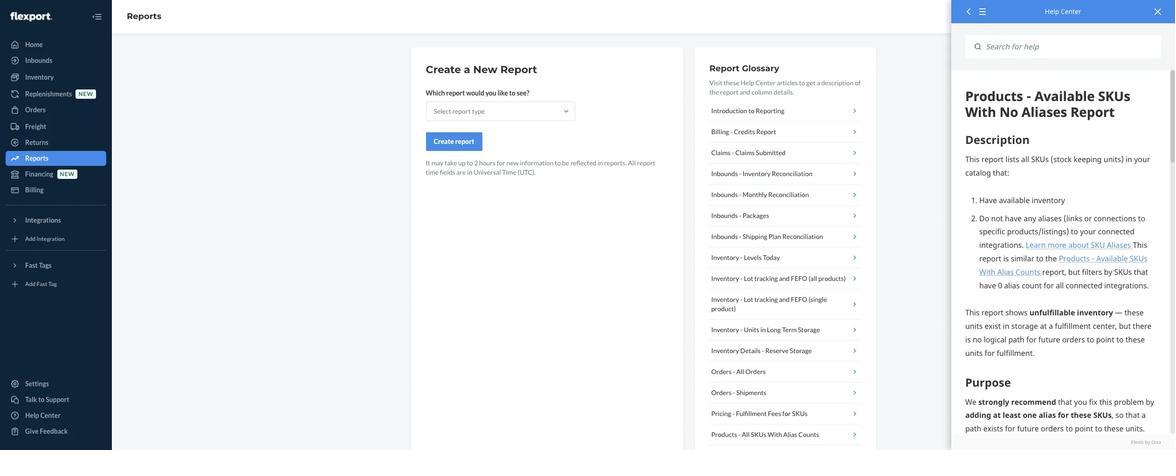 Task type: describe. For each thing, give the bounding box(es) containing it.
inventory for inventory - units in long term storage
[[712, 326, 739, 334]]

reporting
[[756, 107, 785, 115]]

inventory - levels today button
[[710, 248, 861, 269]]

introduction to reporting
[[712, 107, 785, 115]]

to inside visit these help center articles to get a description of the report and column details.
[[799, 79, 805, 87]]

orders link
[[6, 103, 106, 118]]

close navigation image
[[91, 11, 103, 22]]

inbounds for inbounds - inventory reconciliation
[[712, 170, 738, 178]]

add fast tag link
[[6, 277, 106, 292]]

inventory link
[[6, 70, 106, 85]]

new inside it may take up to 2 hours for new information to be reflected in reports. all report time fields are in universal time (utc).
[[507, 159, 519, 167]]

- for inventory - lot tracking and fefo (all products)
[[741, 275, 743, 283]]

billing link
[[6, 183, 106, 198]]

0 vertical spatial storage
[[798, 326, 820, 334]]

visit these help center articles to get a description of the report and column details.
[[710, 79, 861, 96]]

report for create report
[[455, 138, 474, 145]]

inbounds - packages
[[712, 212, 769, 220]]

inbounds - packages button
[[710, 206, 861, 227]]

report glossary
[[710, 63, 780, 74]]

in inside button
[[761, 326, 766, 334]]

inventory for inventory
[[25, 73, 54, 81]]

- for inbounds - monthly reconciliation
[[739, 191, 742, 199]]

glossary
[[742, 63, 780, 74]]

0 horizontal spatial a
[[464, 63, 470, 76]]

select report type
[[434, 107, 485, 115]]

talk to support button
[[6, 393, 106, 408]]

you
[[486, 89, 497, 97]]

elevio by dixa link
[[966, 439, 1162, 446]]

inbounds - shipping plan reconciliation
[[712, 233, 823, 241]]

2
[[474, 159, 478, 167]]

report for billing - credits report
[[757, 128, 776, 136]]

pricing
[[712, 410, 732, 418]]

for inside it may take up to 2 hours for new information to be reflected in reports. all report time fields are in universal time (utc).
[[497, 159, 505, 167]]

time
[[502, 168, 517, 176]]

inventory - lot tracking and fefo (single product) button
[[710, 290, 861, 320]]

create a new report
[[426, 63, 537, 76]]

report for create a new report
[[501, 63, 537, 76]]

- for inbounds - packages
[[739, 212, 742, 220]]

billing - credits report
[[712, 128, 776, 136]]

and for inventory - lot tracking and fefo (all products)
[[779, 275, 790, 283]]

- right "details"
[[762, 347, 764, 355]]

create for create report
[[434, 138, 454, 145]]

billing for billing - credits report
[[712, 128, 729, 136]]

add for add fast tag
[[25, 281, 36, 288]]

returns link
[[6, 135, 106, 150]]

orders for orders - all orders
[[712, 368, 732, 376]]

report for select report type
[[453, 107, 471, 115]]

(all
[[809, 275, 817, 283]]

reflected
[[571, 159, 597, 167]]

freight
[[25, 123, 46, 131]]

billing for billing
[[25, 186, 44, 194]]

- for pricing - fulfillment fees for skus
[[733, 410, 735, 418]]

give feedback
[[25, 428, 68, 436]]

inventory up monthly
[[743, 170, 771, 178]]

reconciliation for inbounds - monthly reconciliation
[[769, 191, 809, 199]]

Search search field
[[982, 35, 1162, 58]]

fast tags
[[25, 262, 52, 270]]

fast inside 'link'
[[37, 281, 47, 288]]

skus inside button
[[751, 431, 767, 439]]

freight link
[[6, 119, 106, 134]]

type
[[472, 107, 485, 115]]

0 vertical spatial center
[[1061, 7, 1082, 16]]

inbounds - inventory reconciliation button
[[710, 164, 861, 185]]

inbounds link
[[6, 53, 106, 68]]

like
[[498, 89, 508, 97]]

to right like
[[509, 89, 516, 97]]

billing - credits report button
[[710, 122, 861, 143]]

- for inbounds - shipping plan reconciliation
[[739, 233, 742, 241]]

- for orders - shipments
[[733, 389, 735, 397]]

integrations
[[25, 216, 61, 224]]

inventory for inventory - lot tracking and fefo (single product)
[[712, 296, 739, 304]]

the
[[710, 88, 719, 96]]

units
[[744, 326, 760, 334]]

inbounds - monthly reconciliation button
[[710, 185, 861, 206]]

- for inventory - units in long term storage
[[741, 326, 743, 334]]

feedback
[[40, 428, 68, 436]]

it may take up to 2 hours for new information to be reflected in reports. all report time fields are in universal time (utc).
[[426, 159, 656, 176]]

report inside visit these help center articles to get a description of the report and column details.
[[720, 88, 739, 96]]

by
[[1145, 439, 1151, 446]]

inbounds for inbounds - monthly reconciliation
[[712, 191, 738, 199]]

new for replenishments
[[79, 91, 93, 98]]

settings
[[25, 380, 49, 388]]

- for inventory - lot tracking and fefo (single product)
[[741, 296, 743, 304]]

all for orders
[[737, 368, 744, 376]]

may
[[432, 159, 444, 167]]

talk
[[25, 396, 37, 404]]

help center inside help center link
[[25, 412, 61, 420]]

tag
[[48, 281, 57, 288]]

submitted
[[756, 149, 786, 157]]

add fast tag
[[25, 281, 57, 288]]

all inside it may take up to 2 hours for new information to be reflected in reports. all report time fields are in universal time (utc).
[[628, 159, 636, 167]]

fast tags button
[[6, 258, 106, 273]]

see?
[[517, 89, 530, 97]]

which report would you like to see?
[[426, 89, 530, 97]]

with
[[768, 431, 782, 439]]

0 vertical spatial reports link
[[127, 11, 161, 22]]

0 horizontal spatial center
[[40, 412, 61, 420]]

1 vertical spatial reports link
[[6, 151, 106, 166]]

a inside visit these help center articles to get a description of the report and column details.
[[817, 79, 821, 87]]

add integration
[[25, 236, 65, 243]]

elevio by dixa
[[1131, 439, 1162, 446]]

support
[[46, 396, 69, 404]]

introduction to reporting button
[[710, 101, 861, 122]]

reports.
[[604, 159, 627, 167]]

these
[[724, 79, 740, 87]]

tracking for (single
[[755, 296, 778, 304]]

credits
[[734, 128, 755, 136]]

inbounds - monthly reconciliation
[[712, 191, 809, 199]]

tags
[[39, 262, 52, 270]]

for inside button
[[783, 410, 791, 418]]

packages
[[743, 212, 769, 220]]

and inside visit these help center articles to get a description of the report and column details.
[[740, 88, 751, 96]]

products - all skus with alias counts button
[[710, 425, 861, 446]]

take
[[445, 159, 457, 167]]

home link
[[6, 37, 106, 52]]

term
[[782, 326, 797, 334]]

inventory for inventory - lot tracking and fefo (all products)
[[712, 275, 739, 283]]

all for products
[[742, 431, 750, 439]]

reserve
[[766, 347, 789, 355]]

give feedback button
[[6, 424, 106, 439]]

give
[[25, 428, 39, 436]]

- for inbounds - inventory reconciliation
[[739, 170, 742, 178]]

reconciliation for inbounds - inventory reconciliation
[[772, 170, 813, 178]]

today
[[763, 254, 780, 262]]

orders - shipments button
[[710, 383, 861, 404]]

help inside help center link
[[25, 412, 39, 420]]

introduction
[[712, 107, 748, 115]]

new for financing
[[60, 171, 75, 178]]



Task type: locate. For each thing, give the bounding box(es) containing it.
help center link
[[6, 408, 106, 423]]

2 vertical spatial and
[[779, 296, 790, 304]]

inbounds left packages
[[712, 212, 738, 220]]

help up search search box
[[1045, 7, 1060, 16]]

in right are
[[467, 168, 473, 176]]

fast inside dropdown button
[[25, 262, 38, 270]]

- left monthly
[[739, 191, 742, 199]]

inbounds down claims - claims submitted
[[712, 170, 738, 178]]

add for add integration
[[25, 236, 36, 243]]

fefo inside the inventory - lot tracking and fefo (single product)
[[791, 296, 808, 304]]

- left the shipments at the right bottom of the page
[[733, 389, 735, 397]]

1 vertical spatial reconciliation
[[769, 191, 809, 199]]

1 vertical spatial in
[[467, 168, 473, 176]]

inbounds for inbounds - packages
[[712, 212, 738, 220]]

dixa
[[1152, 439, 1162, 446]]

center up column
[[756, 79, 776, 87]]

1 vertical spatial create
[[434, 138, 454, 145]]

orders inside orders link
[[25, 106, 46, 114]]

all right products
[[742, 431, 750, 439]]

0 vertical spatial a
[[464, 63, 470, 76]]

1 horizontal spatial for
[[783, 410, 791, 418]]

fulfillment
[[736, 410, 767, 418]]

2 horizontal spatial help
[[1045, 7, 1060, 16]]

to left 2
[[467, 159, 473, 167]]

1 horizontal spatial help
[[741, 79, 755, 87]]

0 vertical spatial tracking
[[755, 275, 778, 283]]

help center up 'give feedback'
[[25, 412, 61, 420]]

integrations button
[[6, 213, 106, 228]]

1 vertical spatial storage
[[790, 347, 812, 355]]

reconciliation
[[772, 170, 813, 178], [769, 191, 809, 199], [783, 233, 823, 241]]

2 horizontal spatial center
[[1061, 7, 1082, 16]]

to left get
[[799, 79, 805, 87]]

add integration link
[[6, 232, 106, 247]]

reconciliation down inbounds - packages button
[[783, 233, 823, 241]]

product)
[[712, 305, 736, 313]]

inventory up product)
[[712, 296, 739, 304]]

orders for orders - shipments
[[712, 389, 732, 397]]

shipping
[[743, 233, 768, 241]]

report
[[720, 88, 739, 96], [446, 89, 465, 97], [453, 107, 471, 115], [455, 138, 474, 145], [637, 159, 656, 167]]

0 horizontal spatial new
[[60, 171, 75, 178]]

2 fefo from the top
[[791, 296, 808, 304]]

help center up search search box
[[1045, 7, 1082, 16]]

inbounds down home
[[25, 56, 52, 64]]

inbounds - shipping plan reconciliation button
[[710, 227, 861, 248]]

1 horizontal spatial center
[[756, 79, 776, 87]]

2 claims from the left
[[736, 149, 755, 157]]

inbounds
[[25, 56, 52, 64], [712, 170, 738, 178], [712, 191, 738, 199], [712, 212, 738, 220], [712, 233, 738, 241]]

- up inventory - units in long term storage
[[741, 296, 743, 304]]

information
[[520, 159, 554, 167]]

claims down credits
[[736, 149, 755, 157]]

a right get
[[817, 79, 821, 87]]

inventory for inventory details - reserve storage
[[712, 347, 739, 355]]

tracking down the today
[[755, 275, 778, 283]]

inventory for inventory - levels today
[[712, 254, 739, 262]]

0 vertical spatial lot
[[744, 275, 753, 283]]

1 vertical spatial tracking
[[755, 296, 778, 304]]

create inside button
[[434, 138, 454, 145]]

orders up 'freight'
[[25, 106, 46, 114]]

- right products
[[739, 431, 741, 439]]

orders inside orders - shipments button
[[712, 389, 732, 397]]

1 vertical spatial and
[[779, 275, 790, 283]]

for right "fees"
[[783, 410, 791, 418]]

1 vertical spatial all
[[737, 368, 744, 376]]

fefo
[[791, 275, 808, 283], [791, 296, 808, 304]]

add
[[25, 236, 36, 243], [25, 281, 36, 288]]

- left levels
[[741, 254, 743, 262]]

lot for inventory - lot tracking and fefo (single product)
[[744, 296, 753, 304]]

long
[[767, 326, 781, 334]]

storage right term
[[798, 326, 820, 334]]

inventory - lot tracking and fefo (single product)
[[712, 296, 827, 313]]

center
[[1061, 7, 1082, 16], [756, 79, 776, 87], [40, 412, 61, 420]]

create report button
[[426, 132, 482, 151]]

new up orders link
[[79, 91, 93, 98]]

create for create a new report
[[426, 63, 461, 76]]

and for inventory - lot tracking and fefo (single product)
[[779, 296, 790, 304]]

1 vertical spatial reports
[[25, 154, 48, 162]]

report up "select report type"
[[446, 89, 465, 97]]

new
[[79, 91, 93, 98], [507, 159, 519, 167], [60, 171, 75, 178]]

tracking down inventory - lot tracking and fefo (all products) on the bottom right
[[755, 296, 778, 304]]

reconciliation down claims - claims submitted button
[[772, 170, 813, 178]]

storage right the reserve
[[790, 347, 812, 355]]

and inside the inventory - lot tracking and fefo (single product)
[[779, 296, 790, 304]]

0 horizontal spatial in
[[467, 168, 473, 176]]

0 horizontal spatial reports link
[[6, 151, 106, 166]]

help down report glossary
[[741, 79, 755, 87]]

a left the new
[[464, 63, 470, 76]]

orders - shipments
[[712, 389, 767, 397]]

all inside button
[[742, 431, 750, 439]]

lot down the inventory - levels today
[[744, 275, 753, 283]]

1 tracking from the top
[[755, 275, 778, 283]]

report right reports. at the top
[[637, 159, 656, 167]]

of
[[855, 79, 861, 87]]

- down claims - claims submitted
[[739, 170, 742, 178]]

0 horizontal spatial help
[[25, 412, 39, 420]]

lot up units
[[744, 296, 753, 304]]

inventory
[[25, 73, 54, 81], [743, 170, 771, 178], [712, 254, 739, 262], [712, 275, 739, 283], [712, 296, 739, 304], [712, 326, 739, 334], [712, 347, 739, 355]]

1 horizontal spatial claims
[[736, 149, 755, 157]]

reports
[[127, 11, 161, 22], [25, 154, 48, 162]]

orders - all orders
[[712, 368, 766, 376]]

all up orders - shipments
[[737, 368, 744, 376]]

and
[[740, 88, 751, 96], [779, 275, 790, 283], [779, 296, 790, 304]]

tracking inside the inventory - lot tracking and fefo (single product)
[[755, 296, 778, 304]]

- up orders - shipments
[[733, 368, 735, 376]]

add down fast tags
[[25, 281, 36, 288]]

- for claims - claims submitted
[[732, 149, 734, 157]]

claims down billing - credits report
[[712, 149, 731, 157]]

and left column
[[740, 88, 751, 96]]

0 horizontal spatial reports
[[25, 154, 48, 162]]

(single
[[809, 296, 827, 304]]

to left reporting
[[749, 107, 755, 115]]

- down the inventory - levels today
[[741, 275, 743, 283]]

new up time
[[507, 159, 519, 167]]

1 add from the top
[[25, 236, 36, 243]]

create up may
[[434, 138, 454, 145]]

visit
[[710, 79, 723, 87]]

2 horizontal spatial new
[[507, 159, 519, 167]]

center up search search box
[[1061, 7, 1082, 16]]

0 vertical spatial all
[[628, 159, 636, 167]]

0 horizontal spatial help center
[[25, 412, 61, 420]]

to inside button
[[749, 107, 755, 115]]

billing down introduction
[[712, 128, 729, 136]]

shipments
[[737, 389, 767, 397]]

all right reports. at the top
[[628, 159, 636, 167]]

monthly
[[743, 191, 767, 199]]

hours
[[479, 159, 496, 167]]

to right talk
[[38, 396, 45, 404]]

0 vertical spatial new
[[79, 91, 93, 98]]

in left reports. at the top
[[598, 159, 603, 167]]

new up billing link
[[60, 171, 75, 178]]

1 vertical spatial center
[[756, 79, 776, 87]]

-
[[731, 128, 733, 136], [732, 149, 734, 157], [739, 170, 742, 178], [739, 191, 742, 199], [739, 212, 742, 220], [739, 233, 742, 241], [741, 254, 743, 262], [741, 275, 743, 283], [741, 296, 743, 304], [741, 326, 743, 334], [762, 347, 764, 355], [733, 368, 735, 376], [733, 389, 735, 397], [733, 410, 735, 418], [739, 431, 741, 439]]

financing
[[25, 170, 53, 178]]

inbounds for inbounds
[[25, 56, 52, 64]]

2 horizontal spatial report
[[757, 128, 776, 136]]

which
[[426, 89, 445, 97]]

create up which
[[426, 63, 461, 76]]

reports link
[[127, 11, 161, 22], [6, 151, 106, 166]]

report inside button
[[757, 128, 776, 136]]

fefo for (single
[[791, 296, 808, 304]]

- down billing - credits report
[[732, 149, 734, 157]]

flexport logo image
[[10, 12, 52, 21]]

orders
[[25, 106, 46, 114], [712, 368, 732, 376], [746, 368, 766, 376], [712, 389, 732, 397]]

add inside 'link'
[[25, 281, 36, 288]]

report down these
[[720, 88, 739, 96]]

help up give
[[25, 412, 39, 420]]

1 vertical spatial help
[[741, 79, 755, 87]]

fefo for (all
[[791, 275, 808, 283]]

0 vertical spatial billing
[[712, 128, 729, 136]]

1 horizontal spatial a
[[817, 79, 821, 87]]

0 vertical spatial help
[[1045, 7, 1060, 16]]

2 vertical spatial help
[[25, 412, 39, 420]]

report
[[501, 63, 537, 76], [710, 63, 740, 74], [757, 128, 776, 136]]

2 vertical spatial all
[[742, 431, 750, 439]]

1 vertical spatial fefo
[[791, 296, 808, 304]]

0 vertical spatial in
[[598, 159, 603, 167]]

all
[[628, 159, 636, 167], [737, 368, 744, 376], [742, 431, 750, 439]]

fast left the tag
[[37, 281, 47, 288]]

inventory - lot tracking and fefo (all products)
[[712, 275, 846, 283]]

orders for orders
[[25, 106, 46, 114]]

create
[[426, 63, 461, 76], [434, 138, 454, 145]]

orders - all orders button
[[710, 362, 861, 383]]

reconciliation down inbounds - inventory reconciliation button
[[769, 191, 809, 199]]

billing down financing
[[25, 186, 44, 194]]

inventory up replenishments
[[25, 73, 54, 81]]

lot for inventory - lot tracking and fefo (all products)
[[744, 275, 753, 283]]

- left credits
[[731, 128, 733, 136]]

2 horizontal spatial in
[[761, 326, 766, 334]]

products)
[[819, 275, 846, 283]]

would
[[466, 89, 484, 97]]

details
[[741, 347, 761, 355]]

new
[[473, 63, 498, 76]]

0 vertical spatial add
[[25, 236, 36, 243]]

2 vertical spatial center
[[40, 412, 61, 420]]

it
[[426, 159, 430, 167]]

0 vertical spatial reconciliation
[[772, 170, 813, 178]]

levels
[[744, 254, 762, 262]]

1 horizontal spatial help center
[[1045, 7, 1082, 16]]

- inside "button"
[[741, 254, 743, 262]]

- inside button
[[733, 389, 735, 397]]

inventory up orders - all orders
[[712, 347, 739, 355]]

column
[[752, 88, 773, 96]]

2 vertical spatial reconciliation
[[783, 233, 823, 241]]

1 horizontal spatial reports
[[127, 11, 161, 22]]

1 vertical spatial a
[[817, 79, 821, 87]]

and down inventory - lot tracking and fefo (all products) button
[[779, 296, 790, 304]]

1 fefo from the top
[[791, 275, 808, 283]]

- left packages
[[739, 212, 742, 220]]

0 vertical spatial fefo
[[791, 275, 808, 283]]

universal
[[474, 168, 501, 176]]

billing inside button
[[712, 128, 729, 136]]

0 vertical spatial for
[[497, 159, 505, 167]]

1 vertical spatial add
[[25, 281, 36, 288]]

0 vertical spatial help center
[[1045, 7, 1082, 16]]

inventory left levels
[[712, 254, 739, 262]]

be
[[562, 159, 569, 167]]

all inside button
[[737, 368, 744, 376]]

inventory details - reserve storage button
[[710, 341, 861, 362]]

- inside the inventory - lot tracking and fefo (single product)
[[741, 296, 743, 304]]

- inside button
[[739, 431, 741, 439]]

for
[[497, 159, 505, 167], [783, 410, 791, 418]]

tracking for (all
[[755, 275, 778, 283]]

1 vertical spatial fast
[[37, 281, 47, 288]]

elevio
[[1131, 439, 1144, 446]]

inbounds down inbounds - packages
[[712, 233, 738, 241]]

0 vertical spatial create
[[426, 63, 461, 76]]

0 vertical spatial skus
[[792, 410, 808, 418]]

report inside it may take up to 2 hours for new information to be reflected in reports. all report time fields are in universal time (utc).
[[637, 159, 656, 167]]

details.
[[774, 88, 794, 96]]

skus inside button
[[792, 410, 808, 418]]

0 vertical spatial fast
[[25, 262, 38, 270]]

help inside visit these help center articles to get a description of the report and column details.
[[741, 79, 755, 87]]

products - all skus with alias counts
[[712, 431, 819, 439]]

to left be
[[555, 159, 561, 167]]

inventory inside "button"
[[712, 254, 739, 262]]

inventory down product)
[[712, 326, 739, 334]]

inbounds up inbounds - packages
[[712, 191, 738, 199]]

orders up the shipments at the right bottom of the page
[[746, 368, 766, 376]]

in left long
[[761, 326, 766, 334]]

1 vertical spatial skus
[[751, 431, 767, 439]]

skus up counts
[[792, 410, 808, 418]]

0 horizontal spatial billing
[[25, 186, 44, 194]]

1 vertical spatial billing
[[25, 186, 44, 194]]

counts
[[799, 431, 819, 439]]

1 horizontal spatial report
[[710, 63, 740, 74]]

report down reporting
[[757, 128, 776, 136]]

1 lot from the top
[[744, 275, 753, 283]]

integration
[[37, 236, 65, 243]]

- left units
[[741, 326, 743, 334]]

fast left tags
[[25, 262, 38, 270]]

inventory down the inventory - levels today
[[712, 275, 739, 283]]

report up see? at the left of page
[[501, 63, 537, 76]]

report for which report would you like to see?
[[446, 89, 465, 97]]

home
[[25, 41, 43, 48]]

orders up pricing at right
[[712, 389, 732, 397]]

are
[[457, 168, 466, 176]]

create report
[[434, 138, 474, 145]]

- left shipping
[[739, 233, 742, 241]]

- for orders - all orders
[[733, 368, 735, 376]]

select
[[434, 107, 451, 115]]

1 vertical spatial lot
[[744, 296, 753, 304]]

inbounds - inventory reconciliation
[[712, 170, 813, 178]]

1 claims from the left
[[712, 149, 731, 157]]

skus left with
[[751, 431, 767, 439]]

fefo left the (all
[[791, 275, 808, 283]]

lot inside the inventory - lot tracking and fefo (single product)
[[744, 296, 753, 304]]

- for products - all skus with alias counts
[[739, 431, 741, 439]]

1 horizontal spatial in
[[598, 159, 603, 167]]

1 vertical spatial help center
[[25, 412, 61, 420]]

1 horizontal spatial reports link
[[127, 11, 161, 22]]

fefo left (single
[[791, 296, 808, 304]]

to inside "button"
[[38, 396, 45, 404]]

inventory - units in long term storage
[[712, 326, 820, 334]]

2 tracking from the top
[[755, 296, 778, 304]]

add left integration
[[25, 236, 36, 243]]

- for billing - credits report
[[731, 128, 733, 136]]

description
[[822, 79, 854, 87]]

1 horizontal spatial billing
[[712, 128, 729, 136]]

report up up
[[455, 138, 474, 145]]

1 vertical spatial for
[[783, 410, 791, 418]]

inventory details - reserve storage
[[712, 347, 812, 355]]

0 horizontal spatial for
[[497, 159, 505, 167]]

1 horizontal spatial new
[[79, 91, 93, 98]]

0 vertical spatial and
[[740, 88, 751, 96]]

inbounds for inbounds - shipping plan reconciliation
[[712, 233, 738, 241]]

2 lot from the top
[[744, 296, 753, 304]]

and down inventory - levels today "button"
[[779, 275, 790, 283]]

report inside button
[[455, 138, 474, 145]]

for up time
[[497, 159, 505, 167]]

report up these
[[710, 63, 740, 74]]

center down talk to support
[[40, 412, 61, 420]]

1 vertical spatial new
[[507, 159, 519, 167]]

0 horizontal spatial claims
[[712, 149, 731, 157]]

plan
[[769, 233, 781, 241]]

0 horizontal spatial report
[[501, 63, 537, 76]]

1 horizontal spatial skus
[[792, 410, 808, 418]]

center inside visit these help center articles to get a description of the report and column details.
[[756, 79, 776, 87]]

orders up orders - shipments
[[712, 368, 732, 376]]

(utc).
[[518, 168, 536, 176]]

claims - claims submitted
[[712, 149, 786, 157]]

2 vertical spatial in
[[761, 326, 766, 334]]

2 vertical spatial new
[[60, 171, 75, 178]]

returns
[[25, 138, 48, 146]]

2 add from the top
[[25, 281, 36, 288]]

report left type on the top left
[[453, 107, 471, 115]]

- for inventory - levels today
[[741, 254, 743, 262]]

- right pricing at right
[[733, 410, 735, 418]]

0 vertical spatial reports
[[127, 11, 161, 22]]

0 horizontal spatial skus
[[751, 431, 767, 439]]

billing
[[712, 128, 729, 136], [25, 186, 44, 194]]

inventory - lot tracking and fefo (all products) button
[[710, 269, 861, 290]]

inventory inside the inventory - lot tracking and fefo (single product)
[[712, 296, 739, 304]]



Task type: vqa. For each thing, say whether or not it's contained in the screenshot.
during
no



